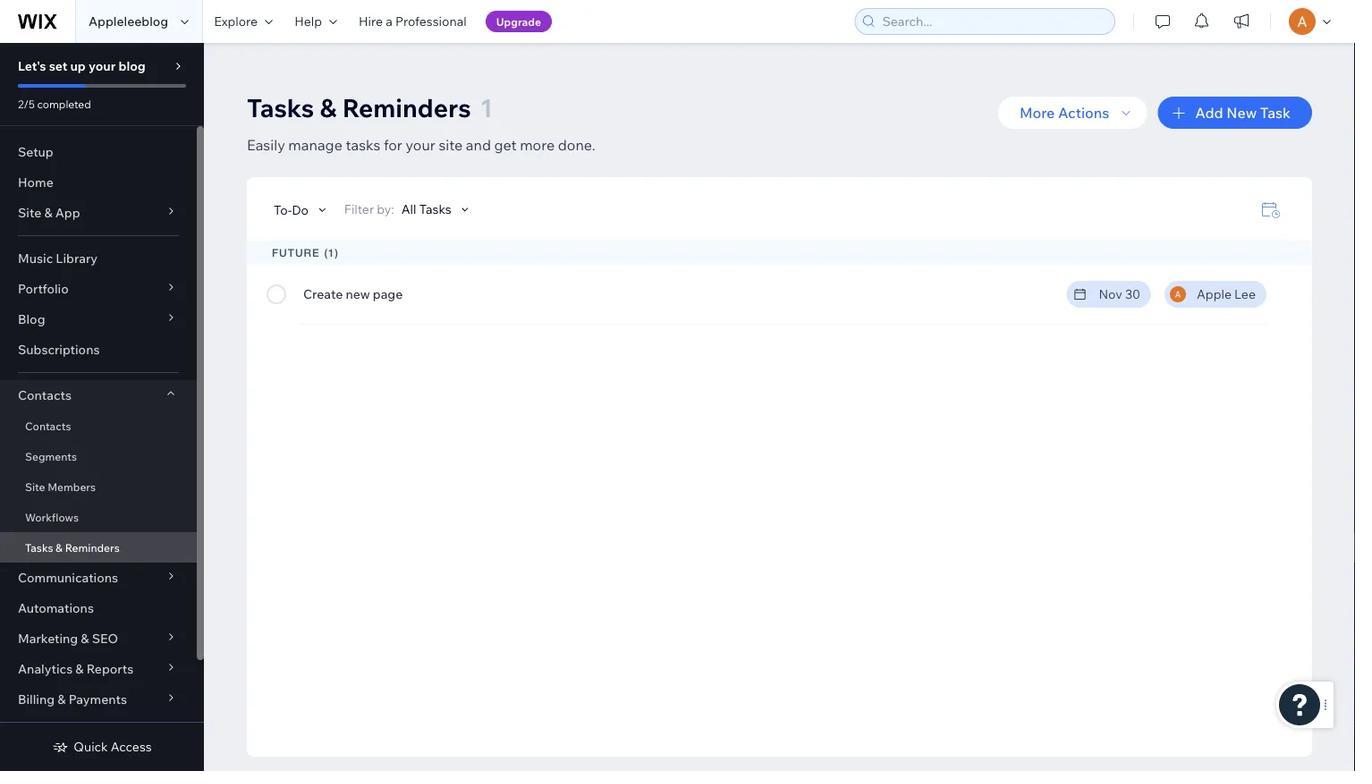Task type: vqa. For each thing, say whether or not it's contained in the screenshot.
Add A Note About The Category Or Give Examples Of What Is Included. "text field"
no



Task type: describe. For each thing, give the bounding box(es) containing it.
let's
[[18, 58, 46, 74]]

site members
[[25, 480, 96, 493]]

your inside the sidebar element
[[89, 58, 116, 74]]

actions
[[1059, 104, 1110, 122]]

set
[[49, 58, 67, 74]]

contacts button
[[0, 380, 197, 411]]

up
[[70, 58, 86, 74]]

subscriptions
[[18, 342, 100, 357]]

more
[[1020, 104, 1055, 122]]

appleleeblog
[[89, 13, 168, 29]]

billing & payments button
[[0, 685, 197, 715]]

& for tasks & reminders
[[56, 541, 63, 554]]

portfolio button
[[0, 274, 197, 304]]

(1)
[[324, 247, 339, 259]]

seo
[[92, 631, 118, 647]]

to-
[[274, 202, 292, 217]]

manage
[[288, 136, 343, 154]]

blog button
[[0, 304, 197, 335]]

& for marketing & seo
[[81, 631, 89, 647]]

all
[[402, 201, 417, 217]]

explore
[[214, 13, 258, 29]]

upgrade button
[[486, 11, 552, 32]]

by:
[[377, 201, 394, 217]]

reports
[[87, 661, 134, 677]]

quick
[[74, 739, 108, 755]]

home
[[18, 174, 53, 190]]

site for site & app
[[18, 205, 41, 221]]

help button
[[284, 0, 348, 43]]

all tasks
[[402, 201, 452, 217]]

blog
[[18, 311, 45, 327]]

tasks for tasks & reminders 1
[[247, 92, 314, 123]]

workflows link
[[0, 502, 197, 532]]

done.
[[558, 136, 596, 154]]

site members link
[[0, 472, 197, 502]]

billing & payments
[[18, 692, 127, 707]]

portfolio
[[18, 281, 69, 297]]

contacts for contacts link
[[25, 419, 71, 433]]

music
[[18, 251, 53, 266]]

marketing
[[18, 631, 78, 647]]

and
[[466, 136, 491, 154]]

future
[[272, 247, 320, 259]]

nov
[[1099, 286, 1123, 302]]

more actions button
[[999, 97, 1147, 129]]

marketing & seo button
[[0, 624, 197, 654]]

hire
[[359, 13, 383, 29]]

& for analytics & reports
[[75, 661, 84, 677]]

communications button
[[0, 563, 197, 593]]

site & app
[[18, 205, 80, 221]]

analytics
[[18, 661, 73, 677]]

library
[[56, 251, 98, 266]]

add new task button
[[1158, 97, 1313, 129]]

hire a professional link
[[348, 0, 478, 43]]

more actions
[[1020, 104, 1110, 122]]

site & app button
[[0, 198, 197, 228]]

payments
[[69, 692, 127, 707]]

& for billing & payments
[[58, 692, 66, 707]]

access
[[111, 739, 152, 755]]

new
[[1227, 104, 1257, 122]]

tasks
[[346, 136, 381, 154]]

setup link
[[0, 137, 197, 167]]

reminders for tasks & reminders 1
[[342, 92, 471, 123]]

site for site members
[[25, 480, 45, 493]]

home link
[[0, 167, 197, 198]]

professional
[[395, 13, 467, 29]]



Task type: locate. For each thing, give the bounding box(es) containing it.
for
[[384, 136, 403, 154]]

0 horizontal spatial reminders
[[65, 541, 120, 554]]

contacts inside popup button
[[18, 387, 72, 403]]

& left app
[[44, 205, 52, 221]]

music library
[[18, 251, 98, 266]]

tasks inside "button"
[[419, 201, 452, 217]]

tasks down workflows
[[25, 541, 53, 554]]

& left reports
[[75, 661, 84, 677]]

help
[[295, 13, 322, 29]]

to-do button
[[274, 202, 330, 218]]

automations
[[18, 600, 94, 616]]

1 vertical spatial tasks
[[419, 201, 452, 217]]

2/5 completed
[[18, 97, 91, 111]]

quick access button
[[52, 739, 152, 755]]

segments
[[25, 450, 77, 463]]

1
[[480, 92, 493, 123]]

contacts for contacts popup button
[[18, 387, 72, 403]]

filter
[[344, 201, 374, 217]]

completed
[[37, 97, 91, 111]]

tasks right all
[[419, 201, 452, 217]]

contacts down subscriptions
[[18, 387, 72, 403]]

& up manage
[[320, 92, 337, 123]]

tasks & reminders 1
[[247, 92, 493, 123]]

& down workflows
[[56, 541, 63, 554]]

1 vertical spatial your
[[406, 136, 436, 154]]

& inside tasks & reminders link
[[56, 541, 63, 554]]

reminders down 'workflows' link on the bottom
[[65, 541, 120, 554]]

1 horizontal spatial reminders
[[342, 92, 471, 123]]

tasks for tasks & reminders
[[25, 541, 53, 554]]

30
[[1126, 286, 1141, 302]]

subscriptions link
[[0, 335, 197, 365]]

all tasks button
[[402, 201, 473, 217]]

tasks up the easily
[[247, 92, 314, 123]]

create
[[303, 286, 343, 302]]

filter by:
[[344, 201, 394, 217]]

tasks & reminders
[[25, 541, 120, 554]]

marketing & seo
[[18, 631, 118, 647]]

new
[[346, 286, 370, 302]]

site inside dropdown button
[[18, 205, 41, 221]]

setup
[[18, 144, 53, 160]]

task
[[1261, 104, 1291, 122]]

segments link
[[0, 441, 197, 472]]

music library link
[[0, 243, 197, 274]]

blog
[[118, 58, 146, 74]]

contacts link
[[0, 411, 197, 441]]

easily manage tasks for your site and get more done.
[[247, 136, 596, 154]]

more
[[520, 136, 555, 154]]

to-do
[[274, 202, 309, 217]]

add
[[1196, 104, 1224, 122]]

& right billing
[[58, 692, 66, 707]]

future (1)
[[272, 247, 339, 259]]

let's set up your blog
[[18, 58, 146, 74]]

contacts up segments
[[25, 419, 71, 433]]

upgrade
[[496, 15, 541, 28]]

reminders for tasks & reminders
[[65, 541, 120, 554]]

& inside analytics & reports 'popup button'
[[75, 661, 84, 677]]

reminders inside the sidebar element
[[65, 541, 120, 554]]

do
[[292, 202, 309, 217]]

lee
[[1235, 286, 1256, 302]]

0 vertical spatial site
[[18, 205, 41, 221]]

easily
[[247, 136, 285, 154]]

page
[[373, 286, 403, 302]]

analytics & reports button
[[0, 654, 197, 685]]

& inside marketing & seo popup button
[[81, 631, 89, 647]]

create new page
[[303, 286, 403, 302]]

members
[[48, 480, 96, 493]]

hire a professional
[[359, 13, 467, 29]]

reminders up 'for'
[[342, 92, 471, 123]]

1 horizontal spatial tasks
[[247, 92, 314, 123]]

site down home
[[18, 205, 41, 221]]

your right 'for'
[[406, 136, 436, 154]]

your right up
[[89, 58, 116, 74]]

analytics & reports
[[18, 661, 134, 677]]

& for site & app
[[44, 205, 52, 221]]

apple lee
[[1197, 286, 1256, 302]]

0 horizontal spatial your
[[89, 58, 116, 74]]

nov 30
[[1099, 286, 1141, 302]]

sidebar element
[[0, 43, 204, 771]]

tasks
[[247, 92, 314, 123], [419, 201, 452, 217], [25, 541, 53, 554]]

add new task
[[1196, 104, 1291, 122]]

site down segments
[[25, 480, 45, 493]]

0 vertical spatial your
[[89, 58, 116, 74]]

workflows
[[25, 510, 79, 524]]

& for tasks & reminders 1
[[320, 92, 337, 123]]

& left seo
[[81, 631, 89, 647]]

0 vertical spatial reminders
[[342, 92, 471, 123]]

1 horizontal spatial your
[[406, 136, 436, 154]]

billing
[[18, 692, 55, 707]]

your
[[89, 58, 116, 74], [406, 136, 436, 154]]

tasks & reminders link
[[0, 532, 197, 563]]

1 vertical spatial site
[[25, 480, 45, 493]]

& inside billing & payments 'dropdown button'
[[58, 692, 66, 707]]

automations link
[[0, 593, 197, 624]]

0 vertical spatial contacts
[[18, 387, 72, 403]]

Search... field
[[877, 9, 1110, 34]]

1 vertical spatial contacts
[[25, 419, 71, 433]]

communications
[[18, 570, 118, 586]]

a
[[386, 13, 393, 29]]

2 vertical spatial tasks
[[25, 541, 53, 554]]

1 vertical spatial reminders
[[65, 541, 120, 554]]

site
[[439, 136, 463, 154]]

app
[[55, 205, 80, 221]]

2 horizontal spatial tasks
[[419, 201, 452, 217]]

0 horizontal spatial tasks
[[25, 541, 53, 554]]

2/5
[[18, 97, 35, 111]]

apple
[[1197, 286, 1232, 302]]

0 vertical spatial tasks
[[247, 92, 314, 123]]

contacts
[[18, 387, 72, 403], [25, 419, 71, 433]]

get
[[494, 136, 517, 154]]

tasks inside the sidebar element
[[25, 541, 53, 554]]

& inside site & app dropdown button
[[44, 205, 52, 221]]

quick access
[[74, 739, 152, 755]]



